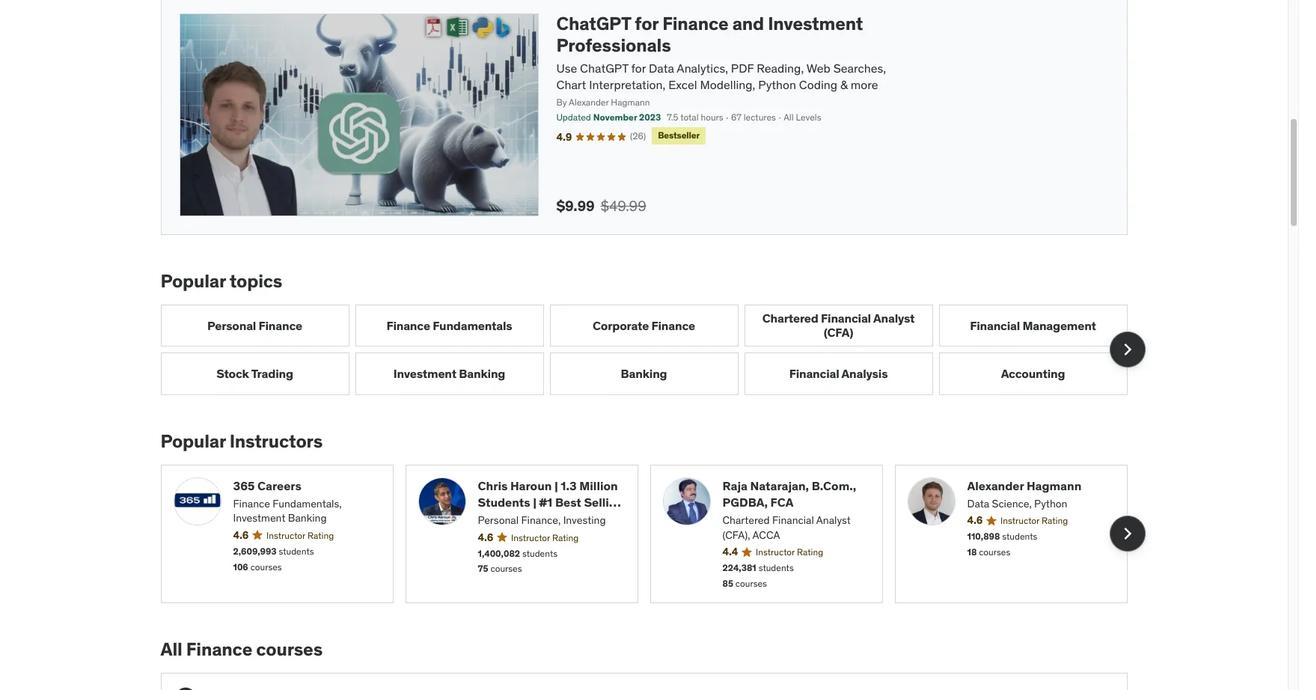 Task type: locate. For each thing, give the bounding box(es) containing it.
courses inside 224,381 students 85 courses
[[736, 578, 767, 589]]

hagmann inside chatgpt for finance and investment professionals use chatgpt for data analytics, pdf reading, web searches, chart interpretation, excel modelling, python coding & more by alexander hagmann
[[611, 96, 650, 108]]

chartered up (cfa),
[[723, 514, 770, 527]]

1 vertical spatial for
[[631, 61, 646, 76]]

instructor for pgdba,
[[756, 547, 795, 558]]

0 horizontal spatial analyst
[[817, 514, 851, 527]]

financial analysis
[[789, 366, 888, 381]]

0 vertical spatial for
[[635, 12, 659, 35]]

0 horizontal spatial investment
[[233, 512, 286, 525]]

0 vertical spatial next image
[[1116, 338, 1140, 362]]

1 horizontal spatial personal
[[478, 514, 519, 527]]

rating for students
[[552, 532, 579, 543]]

chatgpt down professionals
[[580, 61, 629, 76]]

$9.99 $49.99
[[557, 197, 647, 215]]

students down finance,
[[522, 548, 558, 559]]

financial up the financial analysis
[[821, 311, 871, 326]]

analyst right (cfa)
[[874, 311, 915, 326]]

reading,
[[757, 61, 804, 76]]

accounting
[[1001, 366, 1065, 381]]

0 vertical spatial carousel element
[[161, 305, 1146, 395]]

0 vertical spatial investment
[[768, 12, 863, 35]]

224,381 students 85 courses
[[723, 562, 794, 589]]

1 vertical spatial alexander
[[967, 478, 1024, 493]]

1 vertical spatial analyst
[[817, 514, 851, 527]]

courses inside the 110,898 students 18 courses
[[979, 546, 1011, 558]]

courses inside '2,609,993 students 106 courses'
[[250, 561, 282, 572]]

0 vertical spatial python
[[758, 77, 796, 92]]

(26)
[[630, 130, 646, 142]]

instructor for courses
[[511, 532, 550, 543]]

1 vertical spatial |
[[533, 495, 537, 510]]

0 horizontal spatial python
[[758, 77, 796, 92]]

python down alexander hagmann link
[[1035, 497, 1068, 510]]

1 vertical spatial popular
[[161, 429, 226, 453]]

0 vertical spatial |
[[555, 478, 558, 493]]

use
[[557, 61, 577, 76]]

students inside 224,381 students 85 courses
[[759, 562, 794, 574]]

1 horizontal spatial hagmann
[[1027, 478, 1082, 493]]

4.6 up 110,898
[[967, 514, 983, 527]]

personal down students on the left
[[478, 514, 519, 527]]

18
[[967, 546, 977, 558]]

1 vertical spatial chartered
[[723, 514, 770, 527]]

| left 1.3
[[555, 478, 558, 493]]

0 horizontal spatial data
[[649, 61, 674, 76]]

best
[[555, 495, 581, 510]]

& inside the chris haroun | 1.3 million students | #1 best selling business & finance prof.
[[532, 511, 540, 526]]

students inside '2,609,993 students 106 courses'
[[279, 546, 314, 557]]

0 horizontal spatial all
[[161, 638, 182, 661]]

instructor
[[1001, 515, 1040, 527], [267, 530, 305, 541], [511, 532, 550, 543], [756, 547, 795, 558]]

67 lectures
[[731, 112, 776, 123]]

instructor up '2,609,993 students 106 courses'
[[267, 530, 305, 541]]

students down acca
[[759, 562, 794, 574]]

data up 110,898
[[967, 497, 990, 510]]

investing
[[563, 514, 606, 527]]

courses inside the 1,400,082 students 75 courses
[[491, 563, 522, 574]]

$9.99
[[557, 197, 595, 215]]

chris haroun | 1.3 million students | #1 best selling business & finance prof. link
[[478, 477, 625, 526]]

4.6 up 1,400,082
[[478, 531, 493, 544]]

1 horizontal spatial &
[[841, 77, 848, 92]]

4.6 up 2,609,993
[[233, 529, 249, 542]]

1 horizontal spatial alexander
[[967, 478, 1024, 493]]

chris haroun | 1.3 million students | #1 best selling business & finance prof.
[[478, 478, 624, 526]]

0 vertical spatial popular
[[161, 270, 226, 293]]

accounting link
[[939, 353, 1128, 395]]

banking inside 365 careers finance fundamentals, investment banking
[[288, 512, 327, 525]]

hagmann down interpretation,
[[611, 96, 650, 108]]

2 popular from the top
[[161, 429, 226, 453]]

topics
[[230, 270, 282, 293]]

data
[[649, 61, 674, 76], [967, 497, 990, 510]]

&
[[841, 77, 848, 92], [532, 511, 540, 526]]

2,609,993 students 106 courses
[[233, 546, 314, 572]]

carousel element containing 365 careers
[[161, 464, 1146, 603]]

1 vertical spatial &
[[532, 511, 540, 526]]

0 horizontal spatial 4.6
[[233, 529, 249, 542]]

1 next image from the top
[[1116, 338, 1140, 362]]

web
[[807, 61, 831, 76]]

alexander
[[569, 96, 609, 108], [967, 478, 1024, 493]]

rating down 'raja natarajan, b.com., pgdba, fca chartered financial analyst (cfa), acca'
[[797, 547, 824, 558]]

1 vertical spatial investment
[[394, 366, 457, 381]]

popular topics
[[161, 270, 282, 293]]

courses for pgdba,
[[736, 578, 767, 589]]

1 vertical spatial hagmann
[[1027, 478, 1082, 493]]

alexander up updated
[[569, 96, 609, 108]]

0 horizontal spatial personal
[[207, 318, 256, 333]]

chartered left (cfa)
[[763, 311, 819, 326]]

rating down alexander hagmann link
[[1042, 515, 1068, 527]]

data up excel
[[649, 61, 674, 76]]

chartered inside chartered financial analyst (cfa)
[[763, 311, 819, 326]]

1 horizontal spatial python
[[1035, 497, 1068, 510]]

0 vertical spatial alexander
[[569, 96, 609, 108]]

million
[[580, 478, 618, 493]]

alexander inside chatgpt for finance and investment professionals use chatgpt for data analytics, pdf reading, web searches, chart interpretation, excel modelling, python coding & more by alexander hagmann
[[569, 96, 609, 108]]

rating down fundamentals,
[[308, 530, 334, 541]]

finance inside the chris haroun | 1.3 million students | #1 best selling business & finance prof.
[[543, 511, 588, 526]]

0 vertical spatial personal
[[207, 318, 256, 333]]

personal finance
[[207, 318, 302, 333]]

0 vertical spatial data
[[649, 61, 674, 76]]

personal
[[207, 318, 256, 333], [478, 514, 519, 527]]

1 horizontal spatial all
[[784, 112, 794, 123]]

personal down popular topics
[[207, 318, 256, 333]]

python down reading,
[[758, 77, 796, 92]]

courses
[[979, 546, 1011, 558], [250, 561, 282, 572], [491, 563, 522, 574], [736, 578, 767, 589], [256, 638, 323, 661]]

instructor rating down personal finance, investing
[[511, 532, 579, 543]]

1 horizontal spatial 4.6
[[478, 531, 493, 544]]

7.5
[[667, 112, 679, 123]]

chatgpt up use
[[557, 12, 631, 35]]

instructor rating for pgdba,
[[756, 547, 824, 558]]

banking down the corporate finance link
[[621, 366, 667, 381]]

investment
[[768, 12, 863, 35], [394, 366, 457, 381], [233, 512, 286, 525]]

finance fundamentals link
[[355, 305, 544, 347]]

fundamentals
[[433, 318, 512, 333]]

selling
[[584, 495, 624, 510]]

2 horizontal spatial 4.6
[[967, 514, 983, 527]]

stock trading link
[[161, 353, 349, 395]]

1 horizontal spatial data
[[967, 497, 990, 510]]

1 vertical spatial data
[[967, 497, 990, 510]]

chris
[[478, 478, 508, 493]]

instructor down science,
[[1001, 515, 1040, 527]]

365 careers link
[[233, 477, 381, 494]]

1 vertical spatial personal
[[478, 514, 519, 527]]

alexander up science,
[[967, 478, 1024, 493]]

personal inside popular instructors element
[[478, 514, 519, 527]]

finance,
[[521, 514, 561, 527]]

analyst inside chartered financial analyst (cfa)
[[874, 311, 915, 326]]

365
[[233, 478, 255, 493]]

1 vertical spatial all
[[161, 638, 182, 661]]

next image for popular instructors
[[1116, 522, 1140, 546]]

hagmann
[[611, 96, 650, 108], [1027, 478, 1082, 493]]

2 next image from the top
[[1116, 522, 1140, 546]]

instructor rating down science,
[[1001, 515, 1068, 527]]

investment up "web"
[[768, 12, 863, 35]]

carousel element for popular instructors
[[161, 464, 1146, 603]]

chartered financial analyst (cfa)
[[763, 311, 915, 340]]

0 vertical spatial analyst
[[874, 311, 915, 326]]

popular for popular topics
[[161, 270, 226, 293]]

0 vertical spatial all
[[784, 112, 794, 123]]

next image
[[1116, 338, 1140, 362], [1116, 522, 1140, 546]]

& down the #1
[[532, 511, 540, 526]]

0 horizontal spatial &
[[532, 511, 540, 526]]

carousel element
[[161, 305, 1146, 395], [161, 464, 1146, 603]]

chatgpt
[[557, 12, 631, 35], [580, 61, 629, 76]]

instructor down acca
[[756, 547, 795, 558]]

all
[[784, 112, 794, 123], [161, 638, 182, 661]]

& left more in the top right of the page
[[841, 77, 848, 92]]

1 vertical spatial python
[[1035, 497, 1068, 510]]

financial down fca on the bottom
[[772, 514, 814, 527]]

students right 2,609,993
[[279, 546, 314, 557]]

106
[[233, 561, 248, 572]]

investment down the finance fundamentals link
[[394, 366, 457, 381]]

1 popular from the top
[[161, 270, 226, 293]]

students inside the 110,898 students 18 courses
[[1002, 531, 1038, 542]]

2 carousel element from the top
[[161, 464, 1146, 603]]

| left the #1
[[533, 495, 537, 510]]

analyst down the 'b.com.,'
[[817, 514, 851, 527]]

popular
[[161, 270, 226, 293], [161, 429, 226, 453]]

1 vertical spatial next image
[[1116, 522, 1140, 546]]

all finance courses
[[161, 638, 323, 661]]

hagmann up science,
[[1027, 478, 1082, 493]]

all for all levels
[[784, 112, 794, 123]]

banking down fundamentals,
[[288, 512, 327, 525]]

1 horizontal spatial analyst
[[874, 311, 915, 326]]

1.3
[[561, 478, 577, 493]]

for
[[635, 12, 659, 35], [631, 61, 646, 76]]

1 vertical spatial chatgpt
[[580, 61, 629, 76]]

0 vertical spatial hagmann
[[611, 96, 650, 108]]

banking
[[459, 366, 505, 381], [621, 366, 667, 381], [288, 512, 327, 525]]

investment up 2,609,993
[[233, 512, 286, 525]]

finance inside 365 careers finance fundamentals, investment banking
[[233, 497, 270, 510]]

0 horizontal spatial banking
[[288, 512, 327, 525]]

stock trading
[[216, 366, 293, 381]]

1 horizontal spatial investment
[[394, 366, 457, 381]]

next image inside popular instructors element
[[1116, 522, 1140, 546]]

0 horizontal spatial alexander
[[569, 96, 609, 108]]

instructor down finance,
[[511, 532, 550, 543]]

rating for natarajan,
[[797, 547, 824, 558]]

1 carousel element from the top
[[161, 305, 1146, 395]]

stock
[[216, 366, 249, 381]]

instructor rating down acca
[[756, 547, 824, 558]]

popular instructors element
[[161, 429, 1146, 603]]

instructor rating
[[1001, 515, 1068, 527], [267, 530, 334, 541], [511, 532, 579, 543], [756, 547, 824, 558]]

alexander hagmann link
[[967, 477, 1115, 494]]

bestseller
[[658, 130, 700, 141]]

2 horizontal spatial investment
[[768, 12, 863, 35]]

financial
[[821, 311, 871, 326], [970, 318, 1020, 333], [789, 366, 840, 381], [772, 514, 814, 527]]

1 vertical spatial carousel element
[[161, 464, 1146, 603]]

instructor rating down fundamentals,
[[267, 530, 334, 541]]

4.6 for 1,400,082
[[478, 531, 493, 544]]

365 careers finance fundamentals, investment banking
[[233, 478, 342, 525]]

investment inside 365 careers finance fundamentals, investment banking
[[233, 512, 286, 525]]

modelling,
[[700, 77, 756, 92]]

rating for careers
[[308, 530, 334, 541]]

0 vertical spatial &
[[841, 77, 848, 92]]

1 horizontal spatial banking
[[459, 366, 505, 381]]

0 vertical spatial chartered
[[763, 311, 819, 326]]

financial analysis link
[[744, 353, 933, 395]]

4.6 for 365
[[233, 529, 249, 542]]

0 horizontal spatial hagmann
[[611, 96, 650, 108]]

banking down fundamentals
[[459, 366, 505, 381]]

carousel element containing chartered financial analyst (cfa)
[[161, 305, 1146, 395]]

analyst
[[874, 311, 915, 326], [817, 514, 851, 527]]

rating down investing on the left bottom of the page
[[552, 532, 579, 543]]

investment inside chatgpt for finance and investment professionals use chatgpt for data analytics, pdf reading, web searches, chart interpretation, excel modelling, python coding & more by alexander hagmann
[[768, 12, 863, 35]]

4.9
[[557, 130, 572, 144]]

rating
[[1042, 515, 1068, 527], [308, 530, 334, 541], [552, 532, 579, 543], [797, 547, 824, 558]]

students down science,
[[1002, 531, 1038, 542]]

4.6
[[967, 514, 983, 527], [233, 529, 249, 542], [478, 531, 493, 544]]

2 vertical spatial investment
[[233, 512, 286, 525]]

financial inside chartered financial analyst (cfa)
[[821, 311, 871, 326]]

searches,
[[834, 61, 886, 76]]

more
[[851, 77, 878, 92]]



Task type: describe. For each thing, give the bounding box(es) containing it.
(cfa),
[[723, 528, 750, 542]]

instructor rating for science,
[[1001, 515, 1068, 527]]

chatgpt for finance and investment professionals use chatgpt for data analytics, pdf reading, web searches, chart interpretation, excel modelling, python coding & more by alexander hagmann
[[557, 12, 886, 108]]

carousel element for popular topics
[[161, 305, 1146, 395]]

courses for science,
[[979, 546, 1011, 558]]

popular for popular instructors
[[161, 429, 226, 453]]

2 horizontal spatial banking
[[621, 366, 667, 381]]

updated
[[557, 112, 591, 123]]

all for all finance courses
[[161, 638, 182, 661]]

instructor for fundamentals,
[[267, 530, 305, 541]]

courses for fundamentals,
[[250, 561, 282, 572]]

instructor for science,
[[1001, 515, 1040, 527]]

popular instructors
[[161, 429, 323, 453]]

2,609,993
[[233, 546, 277, 557]]

investment banking link
[[355, 353, 544, 395]]

raja natarajan, b.com., pgdba, fca chartered financial analyst (cfa), acca
[[723, 478, 856, 542]]

85
[[723, 578, 734, 589]]

next image for popular topics
[[1116, 338, 1140, 362]]

1 horizontal spatial |
[[555, 478, 558, 493]]

total
[[681, 112, 699, 123]]

updated november 2023
[[557, 112, 661, 123]]

november
[[593, 112, 637, 123]]

lectures
[[744, 112, 776, 123]]

financial up accounting
[[970, 318, 1020, 333]]

hagmann inside alexander hagmann data science, python
[[1027, 478, 1082, 493]]

students for pgdba,
[[759, 562, 794, 574]]

instructor rating for courses
[[511, 532, 579, 543]]

investment banking
[[394, 366, 505, 381]]

python inside chatgpt for finance and investment professionals use chatgpt for data analytics, pdf reading, web searches, chart interpretation, excel modelling, python coding & more by alexander hagmann
[[758, 77, 796, 92]]

75
[[478, 563, 488, 574]]

instructors
[[230, 429, 323, 453]]

by
[[557, 96, 567, 108]]

students for science,
[[1002, 531, 1038, 542]]

investment inside investment banking link
[[394, 366, 457, 381]]

67
[[731, 112, 742, 123]]

chartered financial analyst (cfa) link
[[744, 305, 933, 347]]

corporate finance
[[593, 318, 695, 333]]

personal for personal finance, investing
[[478, 514, 519, 527]]

students
[[478, 495, 530, 510]]

financial down (cfa)
[[789, 366, 840, 381]]

natarajan,
[[750, 478, 809, 493]]

alexander inside alexander hagmann data science, python
[[967, 478, 1024, 493]]

pdf
[[731, 61, 754, 76]]

prof.
[[590, 511, 618, 526]]

science,
[[992, 497, 1032, 510]]

analytics,
[[677, 61, 728, 76]]

python inside alexander hagmann data science, python
[[1035, 497, 1068, 510]]

b.com.,
[[812, 478, 856, 493]]

professionals
[[557, 34, 671, 57]]

analyst inside 'raja natarajan, b.com., pgdba, fca chartered financial analyst (cfa), acca'
[[817, 514, 851, 527]]

financial management
[[970, 318, 1096, 333]]

finance inside chatgpt for finance and investment professionals use chatgpt for data analytics, pdf reading, web searches, chart interpretation, excel modelling, python coding & more by alexander hagmann
[[663, 12, 729, 35]]

pgdba,
[[723, 495, 768, 510]]

fundamentals,
[[273, 497, 342, 510]]

personal for personal finance
[[207, 318, 256, 333]]

0 horizontal spatial |
[[533, 495, 537, 510]]

rating for hagmann
[[1042, 515, 1068, 527]]

personal finance link
[[161, 305, 349, 347]]

students inside the 1,400,082 students 75 courses
[[522, 548, 558, 559]]

management
[[1023, 318, 1096, 333]]

& inside chatgpt for finance and investment professionals use chatgpt for data analytics, pdf reading, web searches, chart interpretation, excel modelling, python coding & more by alexander hagmann
[[841, 77, 848, 92]]

data inside chatgpt for finance and investment professionals use chatgpt for data analytics, pdf reading, web searches, chart interpretation, excel modelling, python coding & more by alexander hagmann
[[649, 61, 674, 76]]

corporate finance link
[[550, 305, 738, 347]]

0 vertical spatial chatgpt
[[557, 12, 631, 35]]

110,898
[[967, 531, 1000, 542]]

224,381
[[723, 562, 757, 574]]

data inside alexander hagmann data science, python
[[967, 497, 990, 510]]

business
[[478, 511, 530, 526]]

all levels
[[784, 112, 822, 123]]

banking link
[[550, 353, 738, 395]]

and
[[733, 12, 764, 35]]

investment for fundamentals,
[[233, 512, 286, 525]]

4.6 for alexander
[[967, 514, 983, 527]]

4.4
[[723, 545, 738, 559]]

coding
[[799, 77, 838, 92]]

financial inside 'raja natarajan, b.com., pgdba, fca chartered financial analyst (cfa), acca'
[[772, 514, 814, 527]]

analysis
[[842, 366, 888, 381]]

careers
[[257, 478, 302, 493]]

students for fundamentals,
[[279, 546, 314, 557]]

financial management link
[[939, 305, 1128, 347]]

#1
[[539, 495, 553, 510]]

acca
[[753, 528, 780, 542]]

alexander hagmann data science, python
[[967, 478, 1082, 510]]

trading
[[251, 366, 293, 381]]

instructor rating for fundamentals,
[[267, 530, 334, 541]]

raja
[[723, 478, 748, 493]]

7.5 total hours
[[667, 112, 724, 123]]

raja natarajan, b.com., pgdba, fca link
[[723, 477, 870, 511]]

corporate
[[593, 318, 649, 333]]

personal finance, investing
[[478, 514, 606, 527]]

haroun
[[510, 478, 552, 493]]

2023
[[639, 112, 661, 123]]

investment for and
[[768, 12, 863, 35]]

chartered inside 'raja natarajan, b.com., pgdba, fca chartered financial analyst (cfa), acca'
[[723, 514, 770, 527]]

levels
[[796, 112, 822, 123]]

(cfa)
[[824, 325, 854, 340]]

interpretation,
[[589, 77, 666, 92]]

$49.99
[[601, 197, 647, 215]]

hours
[[701, 112, 724, 123]]

1,400,082 students 75 courses
[[478, 548, 558, 574]]

finance fundamentals
[[387, 318, 512, 333]]

110,898 students 18 courses
[[967, 531, 1038, 558]]

chart
[[557, 77, 586, 92]]



Task type: vqa. For each thing, say whether or not it's contained in the screenshot.
THE EDIT
no



